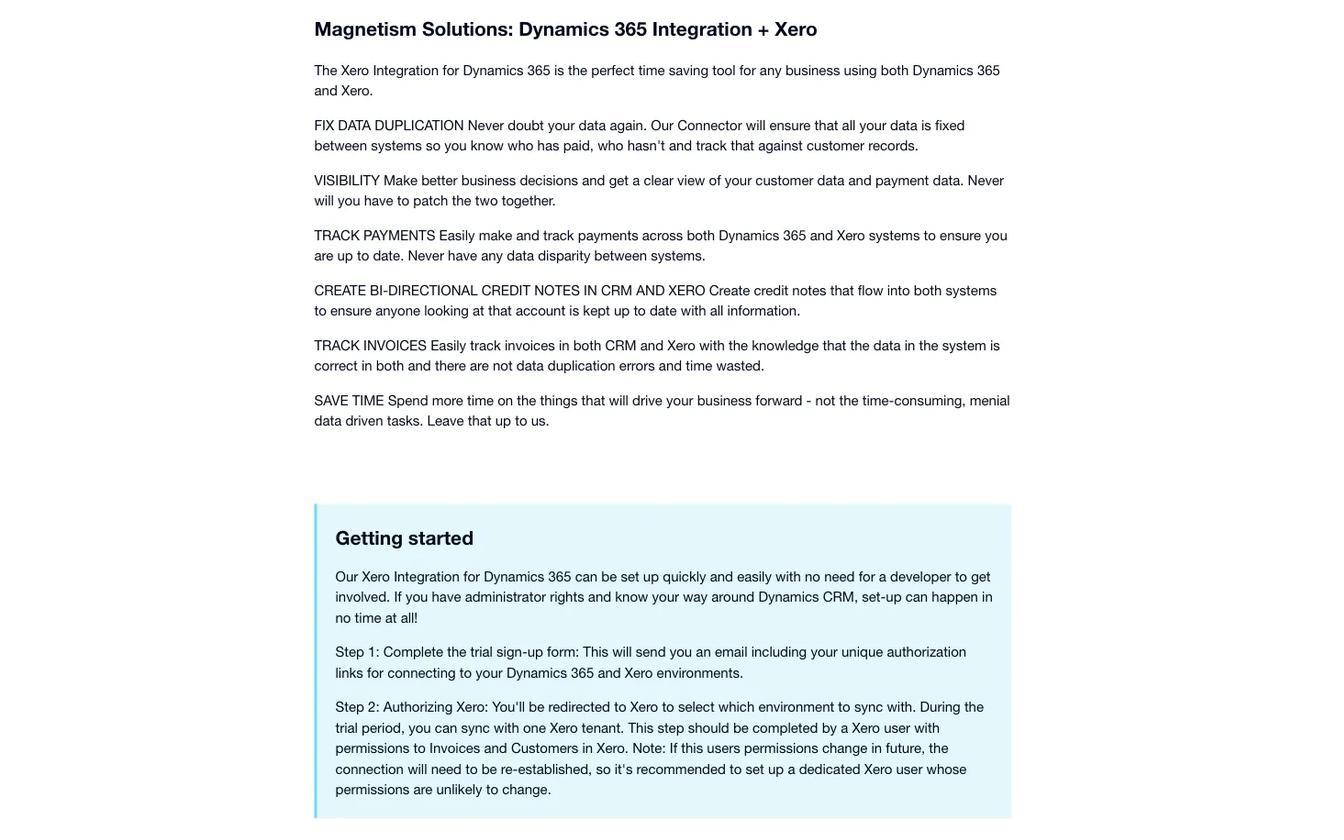 Task type: describe. For each thing, give the bounding box(es) containing it.
0 vertical spatial no
[[805, 568, 821, 584]]

consuming,
[[894, 392, 966, 408]]

future,
[[886, 740, 925, 756]]

note:
[[633, 740, 666, 756]]

any inside the xero integration for dynamics 365 is the perfect time saving tool for any business using both dynamics 365 and xero.
[[760, 61, 782, 77]]

have inside visibility make better business decisions and get a clear view of your customer data and payment data. never will you have to patch the two together.
[[364, 192, 393, 208]]

perfect
[[591, 61, 635, 77]]

on
[[498, 392, 513, 408]]

tool
[[712, 61, 736, 77]]

ensure inside track payments easily make and track payments across both dynamics 365 and xero systems to ensure you are up to date. never have any data disparity between systems.
[[940, 227, 981, 243]]

of
[[709, 172, 721, 188]]

for inside step 1: complete the trial sign-up form: this will send you an email including your unique authorization links for connecting to your dynamics 365 and xero environments.
[[367, 664, 384, 681]]

in inside "our xero integration for dynamics 365 can be set up quickly and easily with no need for a developer to get involved. if you have administrator rights and know your way around dynamics crm, set-up can happen in no time at all!"
[[982, 589, 993, 605]]

date
[[650, 302, 677, 318]]

your up records.
[[860, 117, 887, 133]]

xero inside "our xero integration for dynamics 365 can be set up quickly and easily with no need for a developer to get involved. if you have administrator rights and know your way around dynamics crm, set-up can happen in no time at all!"
[[362, 568, 390, 584]]

an
[[696, 644, 711, 660]]

a inside visibility make better business decisions and get a clear view of your customer data and payment data. never will you have to patch the two together.
[[633, 172, 640, 188]]

email
[[715, 644, 748, 660]]

get inside "our xero integration for dynamics 365 can be set up quickly and easily with no need for a developer to get involved. if you have administrator rights and know your way around dynamics crm, set-up can happen in no time at all!"
[[971, 568, 991, 584]]

make
[[384, 172, 418, 188]]

this
[[681, 740, 703, 756]]

data up records.
[[890, 117, 918, 133]]

make
[[479, 227, 512, 243]]

paid,
[[563, 137, 594, 153]]

1 vertical spatial can
[[906, 589, 928, 605]]

in right correct
[[362, 357, 372, 374]]

step for step 2: authorizing xero: you'll be redirected to xero to select which environment to sync with. during the trial period, you can sync with one xero tenant. this step should be completed by a xero user with permissions to invoices and customers in xero. note: if this users permissions change in future, the connection will need to be re-established, so it's recommended to set up a dedicated xero user whose permissions are unlikely to change.
[[335, 699, 364, 715]]

forward
[[756, 392, 803, 408]]

and inside fix data duplication never doubt your data again. our connector will ensure that all your data is fixed between systems so you know who has paid, who hasn't and track that against customer records.
[[669, 137, 692, 153]]

your inside "our xero integration for dynamics 365 can be set up quickly and easily with no need for a developer to get involved. if you have administrator rights and know your way around dynamics crm, set-up can happen in no time at all!"
[[652, 589, 679, 605]]

ensure inside 'create bi-directional credit notes in crm and xero create credit notes that flow into both systems to ensure anyone looking at that account is kept up to date with all information.'
[[330, 302, 372, 318]]

period,
[[362, 720, 405, 736]]

xero right +
[[775, 17, 818, 40]]

a inside "our xero integration for dynamics 365 can be set up quickly and easily with no need for a developer to get involved. if you have administrator rights and know your way around dynamics crm, set-up can happen in no time at all!"
[[879, 568, 887, 584]]

for up "set-"
[[859, 568, 875, 584]]

menial
[[970, 392, 1010, 408]]

you inside fix data duplication never doubt your data again. our connector will ensure that all your data is fixed between systems so you know who has paid, who hasn't and track that against customer records.
[[444, 137, 467, 153]]

notes
[[534, 282, 580, 298]]

to up tenant. at left
[[614, 699, 626, 715]]

permissions down completed
[[744, 740, 818, 756]]

never inside track payments easily make and track payments across both dynamics 365 and xero systems to ensure you are up to date. never have any data disparity between systems.
[[408, 247, 444, 263]]

step 2: authorizing xero: you'll be redirected to xero to select which environment to sync with. during the trial period, you can sync with one xero tenant. this step should be completed by a xero user with permissions to invoices and customers in xero. note: if this users permissions change in future, the connection will need to be re-established, so it's recommended to set up a dedicated xero user whose permissions are unlikely to change.
[[335, 699, 984, 798]]

happen
[[932, 589, 978, 605]]

time inside save time spend more time on the things that will drive your business forward - not the time-consuming, menial data driven tasks. leave that up to us.
[[467, 392, 494, 408]]

and left there
[[408, 357, 431, 374]]

in left the system
[[905, 337, 915, 353]]

errors
[[619, 357, 655, 374]]

permissions up connection
[[335, 740, 410, 756]]

knowledge
[[752, 337, 819, 353]]

know inside "our xero integration for dynamics 365 can be set up quickly and easily with no need for a developer to get involved. if you have administrator rights and know your way around dynamics crm, set-up can happen in no time at all!"
[[615, 589, 648, 605]]

to left invoices
[[414, 740, 426, 756]]

track for track invoices easily track invoices in both crm and xero with the knowledge that the data in the system is correct in both and there are not data duplication errors and time wasted.
[[314, 337, 360, 353]]

for up administrator
[[463, 568, 480, 584]]

invoices
[[430, 740, 480, 756]]

be up the one
[[529, 699, 545, 715]]

should
[[688, 720, 729, 736]]

integration for magnetism solutions: dynamics 365 integration + xero
[[373, 61, 439, 77]]

2 who from the left
[[598, 137, 624, 153]]

be inside "our xero integration for dynamics 365 can be set up quickly and easily with no need for a developer to get involved. if you have administrator rights and know your way around dynamics crm, set-up can happen in no time at all!"
[[601, 568, 617, 584]]

and
[[636, 282, 665, 298]]

have inside "our xero integration for dynamics 365 can be set up quickly and easily with no need for a developer to get involved. if you have administrator rights and know your way around dynamics crm, set-up can happen in no time at all!"
[[432, 589, 461, 605]]

in left future,
[[872, 740, 882, 756]]

if inside step 2: authorizing xero: you'll be redirected to xero to select which environment to sync with. during the trial period, you can sync with one xero tenant. this step should be completed by a xero user with permissions to invoices and customers in xero. note: if this users permissions change in future, the connection will need to be re-established, so it's recommended to set up a dedicated xero user whose permissions are unlikely to change.
[[670, 740, 677, 756]]

change
[[822, 740, 868, 756]]

across
[[642, 227, 683, 243]]

up inside step 2: authorizing xero: you'll be redirected to xero to select which environment to sync with. during the trial period, you can sync with one xero tenant. this step should be completed by a xero user with permissions to invoices and customers in xero. note: if this users permissions change in future, the connection will need to be re-established, so it's recommended to set up a dedicated xero user whose permissions are unlikely to change.
[[768, 761, 784, 777]]

create
[[709, 282, 750, 298]]

and up around
[[710, 568, 733, 584]]

re-
[[501, 761, 518, 777]]

know inside fix data duplication never doubt your data again. our connector will ensure that all your data is fixed between systems so you know who has paid, who hasn't and track that against customer records.
[[471, 137, 504, 153]]

crm inside 'create bi-directional credit notes in crm and xero create credit notes that flow into both systems to ensure anyone looking at that account is kept up to date with all information.'
[[601, 282, 633, 298]]

form:
[[547, 644, 579, 660]]

your inside save time spend more time on the things that will drive your business forward - not the time-consuming, menial data driven tasks. leave that up to us.
[[666, 392, 693, 408]]

the
[[314, 61, 337, 77]]

365 inside step 1: complete the trial sign-up form: this will send you an email including your unique authorization links for connecting to your dynamics 365 and xero environments.
[[571, 664, 594, 681]]

this inside step 2: authorizing xero: you'll be redirected to xero to select which environment to sync with. during the trial period, you can sync with one xero tenant. this step should be completed by a xero user with permissions to invoices and customers in xero. note: if this users permissions change in future, the connection will need to be re-established, so it's recommended to set up a dedicated xero user whose permissions are unlikely to change.
[[628, 720, 654, 736]]

to up unlikely
[[466, 761, 478, 777]]

select
[[678, 699, 715, 715]]

the right on
[[517, 392, 536, 408]]

to down data.
[[924, 227, 936, 243]]

payments
[[578, 227, 639, 243]]

up inside save time spend more time on the things that will drive your business forward - not the time-consuming, menial data driven tasks. leave that up to us.
[[495, 413, 511, 429]]

this inside step 1: complete the trial sign-up form: this will send you an email including your unique authorization links for connecting to your dynamics 365 and xero environments.
[[583, 644, 609, 660]]

links
[[335, 664, 363, 681]]

redirected
[[548, 699, 610, 715]]

xero:
[[457, 699, 488, 715]]

so inside fix data duplication never doubt your data again. our connector will ensure that all your data is fixed between systems so you know who has paid, who hasn't and track that against customer records.
[[426, 137, 441, 153]]

0 vertical spatial integration
[[652, 17, 753, 40]]

xero up step
[[630, 699, 658, 715]]

xero down redirected
[[550, 720, 578, 736]]

xero inside the xero integration for dynamics 365 is the perfect time saving tool for any business using both dynamics 365 and xero.
[[341, 61, 369, 77]]

in up duplication
[[559, 337, 570, 353]]

up down developer
[[886, 589, 902, 605]]

including
[[751, 644, 807, 660]]

you inside visibility make better business decisions and get a clear view of your customer data and payment data. never will you have to patch the two together.
[[338, 192, 360, 208]]

environment
[[759, 699, 835, 715]]

your up "has"
[[548, 117, 575, 133]]

the left the system
[[919, 337, 939, 353]]

looking
[[424, 302, 469, 318]]

unique
[[842, 644, 883, 660]]

are inside track invoices easily track invoices in both crm and xero with the knowledge that the data in the system is correct in both and there are not data duplication errors and time wasted.
[[470, 357, 489, 374]]

that inside track invoices easily track invoices in both crm and xero with the knowledge that the data in the system is correct in both and there are not data duplication errors and time wasted.
[[823, 337, 847, 353]]

so inside step 2: authorizing xero: you'll be redirected to xero to select which environment to sync with. during the trial period, you can sync with one xero tenant. this step should be completed by a xero user with permissions to invoices and customers in xero. note: if this users permissions change in future, the connection will need to be re-established, so it's recommended to set up a dedicated xero user whose permissions are unlikely to change.
[[596, 761, 611, 777]]

wasted.
[[716, 357, 765, 374]]

disparity
[[538, 247, 591, 263]]

and up notes
[[810, 227, 833, 243]]

systems.
[[651, 247, 706, 263]]

dynamics up administrator
[[484, 568, 545, 584]]

to up change
[[838, 699, 851, 715]]

will inside save time spend more time on the things that will drive your business forward - not the time-consuming, menial data driven tasks. leave that up to us.
[[609, 392, 629, 408]]

customer inside fix data duplication never doubt your data again. our connector will ensure that all your data is fixed between systems so you know who has paid, who hasn't and track that against customer records.
[[807, 137, 865, 153]]

two
[[475, 192, 498, 208]]

drive
[[633, 392, 663, 408]]

to left date.
[[357, 247, 369, 263]]

customers
[[511, 740, 579, 756]]

1 who from the left
[[508, 137, 534, 153]]

crm,
[[823, 589, 858, 605]]

clear
[[644, 172, 674, 188]]

bi-
[[370, 282, 388, 298]]

never inside visibility make better business decisions and get a clear view of your customer data and payment data. never will you have to patch the two together.
[[968, 172, 1004, 188]]

you inside track payments easily make and track payments across both dynamics 365 and xero systems to ensure you are up to date. never have any data disparity between systems.
[[985, 227, 1008, 243]]

trial inside step 1: complete the trial sign-up form: this will send you an email including your unique authorization links for connecting to your dynamics 365 and xero environments.
[[470, 644, 493, 660]]

be down "which"
[[733, 720, 749, 736]]

at inside 'create bi-directional credit notes in crm and xero create credit notes that flow into both systems to ensure anyone looking at that account is kept up to date with all information.'
[[473, 302, 484, 318]]

xero. inside the xero integration for dynamics 365 is the perfect time saving tool for any business using both dynamics 365 and xero.
[[341, 82, 373, 98]]

and down paid,
[[582, 172, 605, 188]]

up left quickly at the bottom
[[643, 568, 659, 584]]

xero
[[669, 282, 706, 298]]

connection
[[335, 761, 404, 777]]

between inside track payments easily make and track payments across both dynamics 365 and xero systems to ensure you are up to date. never have any data disparity between systems.
[[594, 247, 647, 263]]

in
[[584, 282, 597, 298]]

duplication
[[548, 357, 616, 374]]

are inside track payments easily make and track payments across both dynamics 365 and xero systems to ensure you are up to date. never have any data disparity between systems.
[[314, 247, 333, 263]]

to down users on the right bottom of page
[[730, 761, 742, 777]]

crm inside track invoices easily track invoices in both crm and xero with the knowledge that the data in the system is correct in both and there are not data duplication errors and time wasted.
[[605, 337, 637, 353]]

need inside "our xero integration for dynamics 365 can be set up quickly and easily with no need for a developer to get involved. if you have administrator rights and know your way around dynamics crm, set-up can happen in no time at all!"
[[824, 568, 855, 584]]

credit
[[482, 282, 531, 298]]

again.
[[610, 117, 647, 133]]

save
[[314, 392, 348, 408]]

any inside track payments easily make and track payments across both dynamics 365 and xero systems to ensure you are up to date. never have any data disparity between systems.
[[481, 247, 503, 263]]

established,
[[518, 761, 592, 777]]

your down sign-
[[476, 664, 503, 681]]

both inside the xero integration for dynamics 365 is the perfect time saving tool for any business using both dynamics 365 and xero.
[[881, 61, 909, 77]]

easily for make
[[439, 227, 475, 243]]

2:
[[368, 699, 380, 715]]

tasks.
[[387, 413, 424, 429]]

things
[[540, 392, 578, 408]]

will inside step 2: authorizing xero: you'll be redirected to xero to select which environment to sync with. during the trial period, you can sync with one xero tenant. this step should be completed by a xero user with permissions to invoices and customers in xero. note: if this users permissions change in future, the connection will need to be re-established, so it's recommended to set up a dedicated xero user whose permissions are unlikely to change.
[[408, 761, 427, 777]]

1 horizontal spatial sync
[[854, 699, 883, 715]]

which
[[718, 699, 755, 715]]

will inside fix data duplication never doubt your data again. our connector will ensure that all your data is fixed between systems so you know who has paid, who hasn't and track that against customer records.
[[746, 117, 766, 133]]

the right during
[[965, 699, 984, 715]]

information.
[[728, 302, 801, 318]]

and right the make
[[516, 227, 540, 243]]

leave
[[427, 413, 464, 429]]

have inside track payments easily make and track payments across both dynamics 365 and xero systems to ensure you are up to date. never have any data disparity between systems.
[[448, 247, 477, 263]]

your inside visibility make better business decisions and get a clear view of your customer data and payment data. never will you have to patch the two together.
[[725, 172, 752, 188]]

dynamics up fixed
[[913, 61, 974, 77]]

connector
[[678, 117, 742, 133]]

using
[[844, 61, 877, 77]]

and right the rights
[[588, 589, 611, 605]]

set-
[[862, 589, 886, 605]]

together.
[[502, 192, 556, 208]]

for down solutions:
[[443, 61, 459, 77]]

set inside step 2: authorizing xero: you'll be redirected to xero to select which environment to sync with. during the trial period, you can sync with one xero tenant. this step should be completed by a xero user with permissions to invoices and customers in xero. note: if this users permissions change in future, the connection will need to be re-established, so it's recommended to set up a dedicated xero user whose permissions are unlikely to change.
[[746, 761, 764, 777]]

to inside visibility make better business decisions and get a clear view of your customer data and payment data. never will you have to patch the two together.
[[397, 192, 409, 208]]

in down tenant. at left
[[582, 740, 593, 756]]

not inside track invoices easily track invoices in both crm and xero with the knowledge that the data in the system is correct in both and there are not data duplication errors and time wasted.
[[493, 357, 513, 374]]

data up time-
[[874, 337, 901, 353]]

0 vertical spatial can
[[575, 568, 598, 584]]

for right tool
[[739, 61, 756, 77]]

time-
[[863, 392, 894, 408]]

dynamics down 'easily'
[[759, 589, 819, 605]]

track inside track invoices easily track invoices in both crm and xero with the knowledge that the data in the system is correct in both and there are not data duplication errors and time wasted.
[[470, 337, 501, 353]]

easily
[[737, 568, 772, 584]]

connecting
[[387, 664, 456, 681]]

the inside visibility make better business decisions and get a clear view of your customer data and payment data. never will you have to patch the two together.
[[452, 192, 471, 208]]

up inside 'create bi-directional credit notes in crm and xero create credit notes that flow into both systems to ensure anyone looking at that account is kept up to date with all information.'
[[614, 302, 630, 318]]

directional
[[388, 282, 478, 298]]

365 inside track payments easily make and track payments across both dynamics 365 and xero systems to ensure you are up to date. never have any data disparity between systems.
[[783, 227, 806, 243]]

view
[[677, 172, 705, 188]]

systems inside track payments easily make and track payments across both dynamics 365 and xero systems to ensure you are up to date. never have any data disparity between systems.
[[869, 227, 920, 243]]

there
[[435, 357, 466, 374]]

step 1: complete the trial sign-up form: this will send you an email including your unique authorization links for connecting to your dynamics 365 and xero environments.
[[335, 644, 967, 681]]

time
[[352, 392, 384, 408]]

one
[[523, 720, 546, 736]]

by
[[822, 720, 837, 736]]

easily for track
[[431, 337, 466, 353]]



Task type: vqa. For each thing, say whether or not it's contained in the screenshot.
1 star the "%"
no



Task type: locate. For each thing, give the bounding box(es) containing it.
1 vertical spatial sync
[[461, 720, 490, 736]]

0 horizontal spatial can
[[435, 720, 457, 736]]

solutions:
[[422, 17, 513, 40]]

fixed
[[935, 117, 965, 133]]

to down create
[[314, 302, 327, 318]]

0 vertical spatial business
[[786, 61, 840, 77]]

track invoices easily track invoices in both crm and xero with the knowledge that the data in the system is correct in both and there are not data duplication errors and time wasted.
[[314, 337, 1000, 374]]

customer down against
[[756, 172, 814, 188]]

records.
[[869, 137, 919, 153]]

our xero integration for dynamics 365 can be set up quickly and easily with no need for a developer to get involved. if you have administrator rights and know your way around dynamics crm, set-up can happen in no time at all!
[[335, 568, 993, 625]]

the left two
[[452, 192, 471, 208]]

dynamics inside step 1: complete the trial sign-up form: this will send you an email including your unique authorization links for connecting to your dynamics 365 and xero environments.
[[507, 664, 567, 681]]

1 horizontal spatial if
[[670, 740, 677, 756]]

this up note: on the bottom of page
[[628, 720, 654, 736]]

between down "data"
[[314, 137, 367, 153]]

never right data.
[[968, 172, 1004, 188]]

permissions down connection
[[335, 782, 410, 798]]

no
[[805, 568, 821, 584], [335, 609, 351, 625]]

0 vertical spatial set
[[621, 568, 639, 584]]

1:
[[368, 644, 380, 660]]

1 horizontal spatial get
[[971, 568, 991, 584]]

0 horizontal spatial sync
[[461, 720, 490, 736]]

sync
[[854, 699, 883, 715], [461, 720, 490, 736]]

2 vertical spatial ensure
[[330, 302, 372, 318]]

the left time-
[[839, 392, 859, 408]]

the up whose
[[929, 740, 949, 756]]

0 horizontal spatial any
[[481, 247, 503, 263]]

with down xero on the right top of page
[[681, 302, 706, 318]]

not down "invoices" at the top left
[[493, 357, 513, 374]]

0 horizontal spatial this
[[583, 644, 609, 660]]

0 horizontal spatial are
[[314, 247, 333, 263]]

1 horizontal spatial systems
[[869, 227, 920, 243]]

to up step
[[662, 699, 674, 715]]

the left perfect
[[568, 61, 588, 77]]

save time spend more time on the things that will drive your business forward - not the time-consuming, menial data driven tasks. leave that up to us.
[[314, 392, 1010, 429]]

xero up 'flow'
[[837, 227, 865, 243]]

who down doubt
[[508, 137, 534, 153]]

0 vertical spatial need
[[824, 568, 855, 584]]

1 vertical spatial user
[[896, 761, 923, 777]]

0 vertical spatial track
[[314, 227, 360, 243]]

step up the links
[[335, 644, 364, 660]]

is inside track invoices easily track invoices in both crm and xero with the knowledge that the data in the system is correct in both and there are not data duplication errors and time wasted.
[[990, 337, 1000, 353]]

will inside visibility make better business decisions and get a clear view of your customer data and payment data. never will you have to patch the two together.
[[314, 192, 334, 208]]

and up errors
[[640, 337, 664, 353]]

1 vertical spatial never
[[968, 172, 1004, 188]]

step inside step 2: authorizing xero: you'll be redirected to xero to select which environment to sync with. during the trial period, you can sync with one xero tenant. this step should be completed by a xero user with permissions to invoices and customers in xero. note: if this users permissions change in future, the connection will need to be re-established, so it's recommended to set up a dedicated xero user whose permissions are unlikely to change.
[[335, 699, 364, 715]]

change.
[[502, 782, 551, 798]]

a right by at the right
[[841, 720, 848, 736]]

xero. inside step 2: authorizing xero: you'll be redirected to xero to select which environment to sync with. during the trial period, you can sync with one xero tenant. this step should be completed by a xero user with permissions to invoices and customers in xero. note: if this users permissions change in future, the connection will need to be re-established, so it's recommended to set up a dedicated xero user whose permissions are unlikely to change.
[[597, 740, 629, 756]]

against
[[758, 137, 803, 153]]

1 vertical spatial have
[[448, 247, 477, 263]]

track payments easily make and track payments across both dynamics 365 and xero systems to ensure you are up to date. never have any data disparity between systems.
[[314, 227, 1008, 263]]

1 vertical spatial business
[[461, 172, 516, 188]]

2 vertical spatial are
[[414, 782, 433, 798]]

data
[[338, 117, 371, 133]]

1 vertical spatial are
[[470, 357, 489, 374]]

our inside "our xero integration for dynamics 365 can be set up quickly and easily with no need for a developer to get involved. if you have administrator rights and know your way around dynamics crm, set-up can happen in no time at all!"
[[335, 568, 358, 584]]

are up create
[[314, 247, 333, 263]]

0 vertical spatial never
[[468, 117, 504, 133]]

with right 'easily'
[[776, 568, 801, 584]]

both inside 'create bi-directional credit notes in crm and xero create credit notes that flow into both systems to ensure anyone looking at that account is kept up to date with all information.'
[[914, 282, 942, 298]]

business
[[786, 61, 840, 77], [461, 172, 516, 188], [697, 392, 752, 408]]

2 track from the top
[[314, 337, 360, 353]]

the inside step 1: complete the trial sign-up form: this will send you an email including your unique authorization links for connecting to your dynamics 365 and xero environments.
[[447, 644, 467, 660]]

xero inside track payments easily make and track payments across both dynamics 365 and xero systems to ensure you are up to date. never have any data disparity between systems.
[[837, 227, 865, 243]]

0 horizontal spatial between
[[314, 137, 367, 153]]

time left 'wasted.'
[[686, 357, 712, 374]]

not inside save time spend more time on the things that will drive your business forward - not the time-consuming, menial data driven tasks. leave that up to us.
[[816, 392, 835, 408]]

invoices
[[364, 337, 427, 353]]

will inside step 1: complete the trial sign-up form: this will send you an email including your unique authorization links for connecting to your dynamics 365 and xero environments.
[[612, 644, 632, 660]]

with inside 'create bi-directional credit notes in crm and xero create credit notes that flow into both systems to ensure anyone looking at that account is kept up to date with all information.'
[[681, 302, 706, 318]]

is
[[554, 61, 564, 77], [922, 117, 931, 133], [569, 302, 579, 318], [990, 337, 1000, 353]]

1 vertical spatial customer
[[756, 172, 814, 188]]

with inside "our xero integration for dynamics 365 can be set up quickly and easily with no need for a developer to get involved. if you have administrator rights and know your way around dynamics crm, set-up can happen in no time at all!"
[[776, 568, 801, 584]]

track inside track payments easily make and track payments across both dynamics 365 and xero systems to ensure you are up to date. never have any data disparity between systems.
[[314, 227, 360, 243]]

is inside 'create bi-directional credit notes in crm and xero create credit notes that flow into both systems to ensure anyone looking at that account is kept up to date with all information.'
[[569, 302, 579, 318]]

you inside step 1: complete the trial sign-up form: this will send you an email including your unique authorization links for connecting to your dynamics 365 and xero environments.
[[670, 644, 692, 660]]

to inside "our xero integration for dynamics 365 can be set up quickly and easily with no need for a developer to get involved. if you have administrator rights and know your way around dynamics crm, set-up can happen in no time at all!"
[[955, 568, 967, 584]]

data inside visibility make better business decisions and get a clear view of your customer data and payment data. never will you have to patch the two together.
[[817, 172, 845, 188]]

more
[[432, 392, 463, 408]]

1 vertical spatial need
[[431, 761, 462, 777]]

track for track payments easily make and track payments across both dynamics 365 and xero systems to ensure you are up to date. never have any data disparity between systems.
[[314, 227, 360, 243]]

around
[[712, 589, 755, 605]]

notes
[[792, 282, 827, 298]]

can down developer
[[906, 589, 928, 605]]

time left saving
[[638, 61, 665, 77]]

sync left with.
[[854, 699, 883, 715]]

integration for getting started
[[394, 568, 460, 584]]

track
[[696, 137, 727, 153], [543, 227, 574, 243], [470, 337, 501, 353]]

quickly
[[663, 568, 706, 584]]

0 vertical spatial if
[[394, 589, 402, 605]]

0 horizontal spatial need
[[431, 761, 462, 777]]

ensure
[[770, 117, 811, 133], [940, 227, 981, 243], [330, 302, 372, 318]]

and right errors
[[659, 357, 682, 374]]

step
[[335, 644, 364, 660], [335, 699, 364, 715]]

1 horizontal spatial are
[[414, 782, 433, 798]]

your
[[548, 117, 575, 133], [860, 117, 887, 133], [725, 172, 752, 188], [666, 392, 693, 408], [652, 589, 679, 605], [811, 644, 838, 660], [476, 664, 503, 681]]

up right the kept
[[614, 302, 630, 318]]

and up re-
[[484, 740, 507, 756]]

involved.
[[335, 589, 390, 605]]

up inside step 1: complete the trial sign-up form: this will send you an email including your unique authorization links for connecting to your dynamics 365 and xero environments.
[[528, 644, 543, 660]]

0 horizontal spatial never
[[408, 247, 444, 263]]

track
[[314, 227, 360, 243], [314, 337, 360, 353]]

1 horizontal spatial trial
[[470, 644, 493, 660]]

0 vertical spatial customer
[[807, 137, 865, 153]]

0 vertical spatial are
[[314, 247, 333, 263]]

never
[[468, 117, 504, 133], [968, 172, 1004, 188], [408, 247, 444, 263]]

it's
[[615, 761, 633, 777]]

system
[[942, 337, 987, 353]]

1 step from the top
[[335, 644, 364, 660]]

trial left period,
[[335, 720, 358, 736]]

365
[[615, 17, 647, 40], [528, 61, 551, 77], [977, 61, 1000, 77], [783, 227, 806, 243], [548, 568, 571, 584], [571, 664, 594, 681]]

2 horizontal spatial business
[[786, 61, 840, 77]]

0 horizontal spatial no
[[335, 609, 351, 625]]

authorization
[[887, 644, 967, 660]]

anyone
[[376, 302, 420, 318]]

integration inside the xero integration for dynamics 365 is the perfect time saving tool for any business using both dynamics 365 and xero.
[[373, 61, 439, 77]]

0 vertical spatial easily
[[439, 227, 475, 243]]

integration up duplication
[[373, 61, 439, 77]]

1 horizontal spatial can
[[575, 568, 598, 584]]

crm up errors
[[605, 337, 637, 353]]

2 vertical spatial business
[[697, 392, 752, 408]]

data inside track payments easily make and track payments across both dynamics 365 and xero systems to ensure you are up to date. never have any data disparity between systems.
[[507, 247, 534, 263]]

the down 'flow'
[[850, 337, 870, 353]]

1 horizontal spatial all
[[842, 117, 856, 133]]

are inside step 2: authorizing xero: you'll be redirected to xero to select which environment to sync with. during the trial period, you can sync with one xero tenant. this step should be completed by a xero user with permissions to invoices and customers in xero. note: if this users permissions change in future, the connection will need to be re-established, so it's recommended to set up a dedicated xero user whose permissions are unlikely to change.
[[414, 782, 433, 798]]

has
[[537, 137, 559, 153]]

the up 'wasted.'
[[729, 337, 748, 353]]

all inside 'create bi-directional credit notes in crm and xero create credit notes that flow into both systems to ensure anyone looking at that account is kept up to date with all information.'
[[710, 302, 724, 318]]

and down the
[[314, 82, 338, 98]]

2 vertical spatial can
[[435, 720, 457, 736]]

ensure inside fix data duplication never doubt your data again. our connector will ensure that all your data is fixed between systems so you know who has paid, who hasn't and track that against customer records.
[[770, 117, 811, 133]]

1 vertical spatial step
[[335, 699, 364, 715]]

easily inside track invoices easily track invoices in both crm and xero with the knowledge that the data in the system is correct in both and there are not data duplication errors and time wasted.
[[431, 337, 466, 353]]

to up 'happen'
[[955, 568, 967, 584]]

set inside "our xero integration for dynamics 365 can be set up quickly and easily with no need for a developer to get involved. if you have administrator rights and know your way around dynamics crm, set-up can happen in no time at all!"
[[621, 568, 639, 584]]

are left unlikely
[[414, 782, 433, 798]]

1 horizontal spatial ensure
[[770, 117, 811, 133]]

at inside "our xero integration for dynamics 365 can be set up quickly and easily with no need for a developer to get involved. if you have administrator rights and know your way around dynamics crm, set-up can happen in no time at all!"
[[385, 609, 397, 625]]

flow
[[858, 282, 883, 298]]

getting started
[[335, 526, 474, 549]]

0 vertical spatial crm
[[601, 282, 633, 298]]

our up hasn't
[[651, 117, 674, 133]]

know up two
[[471, 137, 504, 153]]

1 vertical spatial not
[[816, 392, 835, 408]]

send
[[636, 644, 666, 660]]

payments
[[364, 227, 435, 243]]

0 vertical spatial systems
[[371, 137, 422, 153]]

visibility
[[314, 172, 380, 188]]

+
[[758, 17, 770, 40]]

and left payment
[[849, 172, 872, 188]]

1 vertical spatial integration
[[373, 61, 439, 77]]

xero
[[775, 17, 818, 40], [341, 61, 369, 77], [837, 227, 865, 243], [668, 337, 696, 353], [362, 568, 390, 584], [625, 664, 653, 681], [630, 699, 658, 715], [550, 720, 578, 736], [852, 720, 880, 736], [864, 761, 892, 777]]

complete
[[383, 644, 443, 660]]

with.
[[887, 699, 916, 715]]

correct
[[314, 357, 358, 374]]

1 horizontal spatial need
[[824, 568, 855, 584]]

both down invoices
[[376, 357, 404, 374]]

0 vertical spatial xero.
[[341, 82, 373, 98]]

0 vertical spatial our
[[651, 117, 674, 133]]

0 horizontal spatial systems
[[371, 137, 422, 153]]

be left re-
[[482, 761, 497, 777]]

business inside visibility make better business decisions and get a clear view of your customer data and payment data. never will you have to patch the two together.
[[461, 172, 516, 188]]

better
[[421, 172, 458, 188]]

into
[[887, 282, 910, 298]]

this right form:
[[583, 644, 609, 660]]

all!
[[401, 609, 418, 625]]

to up xero:
[[460, 664, 472, 681]]

systems
[[371, 137, 422, 153], [869, 227, 920, 243], [946, 282, 997, 298]]

to down and
[[634, 302, 646, 318]]

1 horizontal spatial this
[[628, 720, 654, 736]]

with
[[681, 302, 706, 318], [699, 337, 725, 353], [776, 568, 801, 584], [494, 720, 519, 736], [914, 720, 940, 736]]

know up send
[[615, 589, 648, 605]]

ensure down create
[[330, 302, 372, 318]]

a left the dedicated
[[788, 761, 795, 777]]

can inside step 2: authorizing xero: you'll be redirected to xero to select which environment to sync with. during the trial period, you can sync with one xero tenant. this step should be completed by a xero user with permissions to invoices and customers in xero. note: if this users permissions change in future, the connection will need to be re-established, so it's recommended to set up a dedicated xero user whose permissions are unlikely to change.
[[435, 720, 457, 736]]

dynamics inside track payments easily make and track payments across both dynamics 365 and xero systems to ensure you are up to date. never have any data disparity between systems.
[[719, 227, 780, 243]]

1 horizontal spatial who
[[598, 137, 624, 153]]

if inside "our xero integration for dynamics 365 can be set up quickly and easily with no need for a developer to get involved. if you have administrator rights and know your way around dynamics crm, set-up can happen in no time at all!"
[[394, 589, 402, 605]]

magnetism solutions: dynamics 365 integration + xero
[[314, 17, 818, 40]]

1 vertical spatial easily
[[431, 337, 466, 353]]

0 vertical spatial any
[[760, 61, 782, 77]]

integration inside "our xero integration for dynamics 365 can be set up quickly and easily with no need for a developer to get involved. if you have administrator rights and know your way around dynamics crm, set-up can happen in no time at all!"
[[394, 568, 460, 584]]

is left fixed
[[922, 117, 931, 133]]

both inside track payments easily make and track payments across both dynamics 365 and xero systems to ensure you are up to date. never have any data disparity between systems.
[[687, 227, 715, 243]]

1 horizontal spatial our
[[651, 117, 674, 133]]

recommended
[[637, 761, 726, 777]]

systems inside fix data duplication never doubt your data again. our connector will ensure that all your data is fixed between systems so you know who has paid, who hasn't and track that against customer records.
[[371, 137, 422, 153]]

xero.
[[341, 82, 373, 98], [597, 740, 629, 756]]

0 vertical spatial have
[[364, 192, 393, 208]]

with inside track invoices easily track invoices in both crm and xero with the knowledge that the data in the system is correct in both and there are not data duplication errors and time wasted.
[[699, 337, 725, 353]]

with up 'wasted.'
[[699, 337, 725, 353]]

1 vertical spatial systems
[[869, 227, 920, 243]]

integration up saving
[[652, 17, 753, 40]]

1 horizontal spatial track
[[543, 227, 574, 243]]

get left 'clear'
[[609, 172, 629, 188]]

0 horizontal spatial track
[[470, 337, 501, 353]]

completed
[[753, 720, 818, 736]]

1 horizontal spatial never
[[468, 117, 504, 133]]

will right connection
[[408, 761, 427, 777]]

1 vertical spatial ensure
[[940, 227, 981, 243]]

dynamics up perfect
[[519, 17, 609, 40]]

1 horizontal spatial know
[[615, 589, 648, 605]]

customer right against
[[807, 137, 865, 153]]

track inside track payments easily make and track payments across both dynamics 365 and xero systems to ensure you are up to date. never have any data disparity between systems.
[[543, 227, 574, 243]]

trial inside step 2: authorizing xero: you'll be redirected to xero to select which environment to sync with. during the trial period, you can sync with one xero tenant. this step should be completed by a xero user with permissions to invoices and customers in xero. note: if this users permissions change in future, the connection will need to be re-established, so it's recommended to set up a dedicated xero user whose permissions are unlikely to change.
[[335, 720, 358, 736]]

1 vertical spatial all
[[710, 302, 724, 318]]

have down make in the top left of the page
[[364, 192, 393, 208]]

tenant.
[[582, 720, 624, 736]]

data.
[[933, 172, 964, 188]]

2 vertical spatial track
[[470, 337, 501, 353]]

track inside fix data duplication never doubt your data again. our connector will ensure that all your data is fixed between systems so you know who has paid, who hasn't and track that against customer records.
[[696, 137, 727, 153]]

so
[[426, 137, 441, 153], [596, 761, 611, 777]]

kept
[[583, 302, 610, 318]]

up left form:
[[528, 644, 543, 660]]

you inside step 2: authorizing xero: you'll be redirected to xero to select which environment to sync with. during the trial period, you can sync with one xero tenant. this step should be completed by a xero user with permissions to invoices and customers in xero. note: if this users permissions change in future, the connection will need to be re-established, so it's recommended to set up a dedicated xero user whose permissions are unlikely to change.
[[409, 720, 431, 736]]

you inside "our xero integration for dynamics 365 can be set up quickly and easily with no need for a developer to get involved. if you have administrator rights and know your way around dynamics crm, set-up can happen in no time at all!"
[[406, 589, 428, 605]]

between inside fix data duplication never doubt your data again. our connector will ensure that all your data is fixed between systems so you know who has paid, who hasn't and track that against customer records.
[[314, 137, 367, 153]]

need up 'crm,'
[[824, 568, 855, 584]]

will left drive
[[609, 392, 629, 408]]

xero up change
[[852, 720, 880, 736]]

2 horizontal spatial systems
[[946, 282, 997, 298]]

systems inside 'create bi-directional credit notes in crm and xero create credit notes that flow into both systems to ensure anyone looking at that account is kept up to date with all information.'
[[946, 282, 997, 298]]

0 horizontal spatial set
[[621, 568, 639, 584]]

2 horizontal spatial ensure
[[940, 227, 981, 243]]

need inside step 2: authorizing xero: you'll be redirected to xero to select which environment to sync with. during the trial period, you can sync with one xero tenant. this step should be completed by a xero user with permissions to invoices and customers in xero. note: if this users permissions change in future, the connection will need to be re-established, so it's recommended to set up a dedicated xero user whose permissions are unlikely to change.
[[431, 761, 462, 777]]

track up correct
[[314, 337, 360, 353]]

systems down duplication
[[371, 137, 422, 153]]

the xero integration for dynamics 365 is the perfect time saving tool for any business using both dynamics 365 and xero.
[[314, 61, 1000, 98]]

1 vertical spatial trial
[[335, 720, 358, 736]]

track inside track invoices easily track invoices in both crm and xero with the knowledge that the data in the system is correct in both and there are not data duplication errors and time wasted.
[[314, 337, 360, 353]]

unlikely
[[436, 782, 482, 798]]

any down +
[[760, 61, 782, 77]]

a
[[633, 172, 640, 188], [879, 568, 887, 584], [841, 720, 848, 736], [788, 761, 795, 777]]

hasn't
[[627, 137, 665, 153]]

and
[[314, 82, 338, 98], [669, 137, 692, 153], [582, 172, 605, 188], [849, 172, 872, 188], [516, 227, 540, 243], [810, 227, 833, 243], [640, 337, 664, 353], [408, 357, 431, 374], [659, 357, 682, 374], [710, 568, 733, 584], [588, 589, 611, 605], [598, 664, 621, 681], [484, 740, 507, 756]]

to
[[397, 192, 409, 208], [924, 227, 936, 243], [357, 247, 369, 263], [314, 302, 327, 318], [634, 302, 646, 318], [515, 413, 527, 429], [955, 568, 967, 584], [460, 664, 472, 681], [614, 699, 626, 715], [662, 699, 674, 715], [838, 699, 851, 715], [414, 740, 426, 756], [466, 761, 478, 777], [730, 761, 742, 777], [486, 782, 498, 798]]

that
[[815, 117, 838, 133], [731, 137, 755, 153], [830, 282, 854, 298], [488, 302, 512, 318], [823, 337, 847, 353], [582, 392, 605, 408], [468, 413, 492, 429]]

track up create
[[314, 227, 360, 243]]

business inside save time spend more time on the things that will drive your business forward - not the time-consuming, menial data driven tasks. leave that up to us.
[[697, 392, 752, 408]]

0 horizontal spatial get
[[609, 172, 629, 188]]

us.
[[531, 413, 550, 429]]

our up involved.
[[335, 568, 358, 584]]

can up the rights
[[575, 568, 598, 584]]

user down future,
[[896, 761, 923, 777]]

during
[[920, 699, 961, 715]]

account
[[516, 302, 566, 318]]

easily left the make
[[439, 227, 475, 243]]

up down on
[[495, 413, 511, 429]]

will
[[746, 117, 766, 133], [314, 192, 334, 208], [609, 392, 629, 408], [612, 644, 632, 660], [408, 761, 427, 777]]

0 horizontal spatial business
[[461, 172, 516, 188]]

0 vertical spatial ensure
[[770, 117, 811, 133]]

0 horizontal spatial not
[[493, 357, 513, 374]]

with down during
[[914, 720, 940, 736]]

1 vertical spatial so
[[596, 761, 611, 777]]

1 vertical spatial xero.
[[597, 740, 629, 756]]

who
[[508, 137, 534, 153], [598, 137, 624, 153]]

1 vertical spatial if
[[670, 740, 677, 756]]

both right using on the top
[[881, 61, 909, 77]]

dedicated
[[799, 761, 861, 777]]

1 track from the top
[[314, 227, 360, 243]]

business inside the xero integration for dynamics 365 is the perfect time saving tool for any business using both dynamics 365 and xero.
[[786, 61, 840, 77]]

all inside fix data duplication never doubt your data again. our connector will ensure that all your data is fixed between systems so you know who has paid, who hasn't and track that against customer records.
[[842, 117, 856, 133]]

0 horizontal spatial at
[[385, 609, 397, 625]]

and inside step 1: complete the trial sign-up form: this will send you an email including your unique authorization links for connecting to your dynamics 365 and xero environments.
[[598, 664, 621, 681]]

are right there
[[470, 357, 489, 374]]

and up redirected
[[598, 664, 621, 681]]

0 vertical spatial user
[[884, 720, 911, 736]]

payment
[[876, 172, 929, 188]]

track left "invoices" at the top left
[[470, 337, 501, 353]]

to right unlikely
[[486, 782, 498, 798]]

xero inside step 1: complete the trial sign-up form: this will send you an email including your unique authorization links for connecting to your dynamics 365 and xero environments.
[[625, 664, 653, 681]]

be left quickly at the bottom
[[601, 568, 617, 584]]

time inside the xero integration for dynamics 365 is the perfect time saving tool for any business using both dynamics 365 and xero.
[[638, 61, 665, 77]]

customer inside visibility make better business decisions and get a clear view of your customer data and payment data. never will you have to patch the two together.
[[756, 172, 814, 188]]

0 horizontal spatial all
[[710, 302, 724, 318]]

set
[[621, 568, 639, 584], [746, 761, 764, 777]]

never left doubt
[[468, 117, 504, 133]]

1 vertical spatial our
[[335, 568, 358, 584]]

fix
[[314, 117, 334, 133]]

rights
[[550, 589, 584, 605]]

to inside step 1: complete the trial sign-up form: this will send you an email including your unique authorization links for connecting to your dynamics 365 and xero environments.
[[460, 664, 472, 681]]

business down 'wasted.'
[[697, 392, 752, 408]]

up inside track payments easily make and track payments across both dynamics 365 and xero systems to ensure you are up to date. never have any data disparity between systems.
[[337, 247, 353, 263]]

data up paid,
[[579, 117, 606, 133]]

so down duplication
[[426, 137, 441, 153]]

2 horizontal spatial track
[[696, 137, 727, 153]]

2 step from the top
[[335, 699, 364, 715]]

is inside fix data duplication never doubt your data again. our connector will ensure that all your data is fixed between systems so you know who has paid, who hasn't and track that against customer records.
[[922, 117, 931, 133]]

time down involved.
[[355, 609, 381, 625]]

1 vertical spatial get
[[971, 568, 991, 584]]

0 horizontal spatial who
[[508, 137, 534, 153]]

step for step 1: complete the trial sign-up form: this will send you an email including your unique authorization links for connecting to your dynamics 365 and xero environments.
[[335, 644, 364, 660]]

0 horizontal spatial trial
[[335, 720, 358, 736]]

0 horizontal spatial if
[[394, 589, 402, 605]]

easily inside track payments easily make and track payments across both dynamics 365 and xero systems to ensure you are up to date. never have any data disparity between systems.
[[439, 227, 475, 243]]

1 vertical spatial know
[[615, 589, 648, 605]]

0 horizontal spatial so
[[426, 137, 441, 153]]

1 horizontal spatial at
[[473, 302, 484, 318]]

authorizing
[[383, 699, 453, 715]]

to inside save time spend more time on the things that will drive your business forward - not the time-consuming, menial data driven tasks. leave that up to us.
[[515, 413, 527, 429]]

never inside fix data duplication never doubt your data again. our connector will ensure that all your data is fixed between systems so you know who has paid, who hasn't and track that against customer records.
[[468, 117, 504, 133]]

for down 1: in the left bottom of the page
[[367, 664, 384, 681]]

365 inside "our xero integration for dynamics 365 can be set up quickly and easily with no need for a developer to get involved. if you have administrator rights and know your way around dynamics crm, set-up can happen in no time at all!"
[[548, 568, 571, 584]]

be
[[601, 568, 617, 584], [529, 699, 545, 715], [733, 720, 749, 736], [482, 761, 497, 777]]

0 vertical spatial trial
[[470, 644, 493, 660]]

0 horizontal spatial our
[[335, 568, 358, 584]]

will left send
[[612, 644, 632, 660]]

1 vertical spatial this
[[628, 720, 654, 736]]

have left administrator
[[432, 589, 461, 605]]

never down payments
[[408, 247, 444, 263]]

0 vertical spatial all
[[842, 117, 856, 133]]

0 vertical spatial between
[[314, 137, 367, 153]]

1 vertical spatial track
[[314, 337, 360, 353]]

0 vertical spatial sync
[[854, 699, 883, 715]]

1 vertical spatial at
[[385, 609, 397, 625]]

with down you'll in the left of the page
[[494, 720, 519, 736]]

1 horizontal spatial xero.
[[597, 740, 629, 756]]

fix data duplication never doubt your data again. our connector will ensure that all your data is fixed between systems so you know who has paid, who hasn't and track that against customer records.
[[314, 117, 965, 153]]

and inside the xero integration for dynamics 365 is the perfect time saving tool for any business using both dynamics 365 and xero.
[[314, 82, 338, 98]]

both up duplication
[[573, 337, 601, 353]]

can
[[575, 568, 598, 584], [906, 589, 928, 605], [435, 720, 457, 736]]

administrator
[[465, 589, 546, 605]]

all
[[842, 117, 856, 133], [710, 302, 724, 318]]

dynamics down solutions:
[[463, 61, 524, 77]]

2 horizontal spatial never
[[968, 172, 1004, 188]]

time inside "our xero integration for dynamics 365 can be set up quickly and easily with no need for a developer to get involved. if you have administrator rights and know your way around dynamics crm, set-up can happen in no time at all!"
[[355, 609, 381, 625]]

your left unique
[[811, 644, 838, 660]]

xero inside track invoices easily track invoices in both crm and xero with the knowledge that the data in the system is correct in both and there are not data duplication errors and time wasted.
[[668, 337, 696, 353]]

1 vertical spatial set
[[746, 761, 764, 777]]

data down "invoices" at the top left
[[517, 357, 544, 374]]

1 vertical spatial track
[[543, 227, 574, 243]]

get inside visibility make better business decisions and get a clear view of your customer data and payment data. never will you have to patch the two together.
[[609, 172, 629, 188]]

xero down future,
[[864, 761, 892, 777]]

the inside the xero integration for dynamics 365 is the perfect time saving tool for any business using both dynamics 365 and xero.
[[568, 61, 588, 77]]



